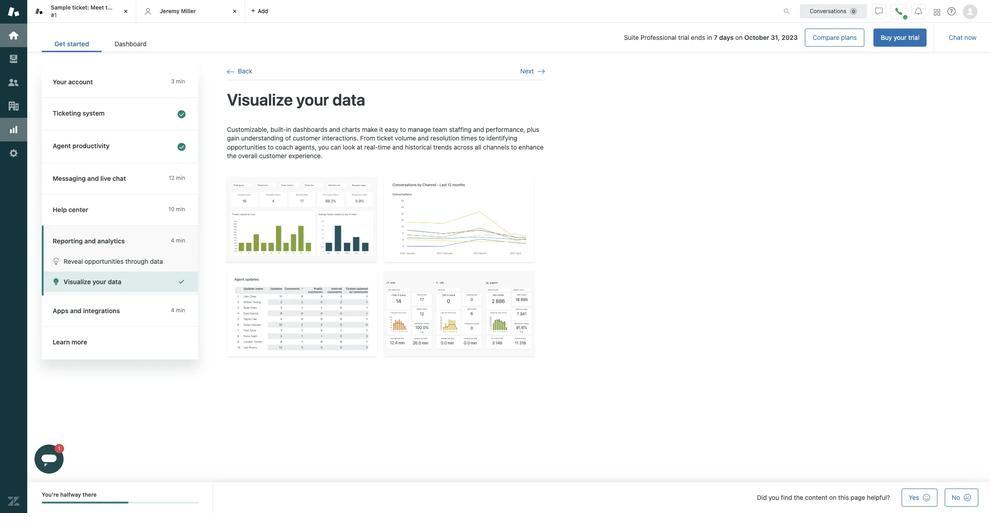 Task type: vqa. For each thing, say whether or not it's contained in the screenshot.
zendesk products Icon
yes



Task type: describe. For each thing, give the bounding box(es) containing it.
data inside button
[[108, 278, 121, 286]]

conversations button
[[800, 4, 867, 18]]

opportunities inside customizable, built-in dashboards and charts make it easy to manage team staffing and performance, plus gain understanding of customer interactions. from ticket volume and resolution times to identifying opportunities to coach agents, you can look at real-time and historical trends across all channels to enhance the overall customer experience.
[[227, 143, 266, 151]]

enhance
[[519, 143, 544, 151]]

compare
[[813, 34, 839, 41]]

this
[[838, 494, 849, 502]]

the inside customizable, built-in dashboards and charts make it easy to manage team staffing and performance, plus gain understanding of customer interactions. from ticket volume and resolution times to identifying opportunities to coach agents, you can look at real-time and historical trends across all channels to enhance the overall customer experience.
[[227, 152, 236, 160]]

your account heading
[[42, 67, 198, 98]]

times
[[461, 134, 477, 142]]

next
[[520, 67, 534, 75]]

your
[[53, 78, 67, 86]]

in inside customizable, built-in dashboards and charts make it easy to manage team staffing and performance, plus gain understanding of customer interactions. from ticket volume and resolution times to identifying opportunities to coach agents, you can look at real-time and historical trends across all channels to enhance the overall customer experience.
[[286, 126, 291, 133]]

plus
[[527, 126, 539, 133]]

live team dashboard gives real-time visibility across all your channels and helps you balance staffing in the moment. image
[[384, 271, 534, 357]]

look
[[343, 143, 355, 151]]

dashboards
[[293, 126, 327, 133]]

yes
[[909, 494, 919, 502]]

customizable, built-in dashboards and charts make it easy to manage team staffing and performance, plus gain understanding of customer interactions. from ticket volume and resolution times to identifying opportunities to coach agents, you can look at real-time and historical trends across all channels to enhance the overall customer experience.
[[227, 126, 544, 160]]

chat
[[112, 175, 126, 183]]

agent productivity
[[53, 142, 109, 150]]

main element
[[0, 0, 27, 514]]

reporting image
[[8, 124, 20, 136]]

get help image
[[948, 7, 956, 15]]

opportunities inside "button"
[[85, 258, 124, 266]]

suite
[[624, 34, 639, 41]]

easy
[[385, 126, 398, 133]]

manage
[[408, 126, 431, 133]]

you inside customizable, built-in dashboards and charts make it easy to manage team staffing and performance, plus gain understanding of customer interactions. from ticket volume and resolution times to identifying opportunities to coach agents, you can look at real-time and historical trends across all channels to enhance the overall customer experience.
[[318, 143, 329, 151]]

back
[[238, 67, 252, 75]]

visualize your data button
[[44, 272, 198, 292]]

across
[[454, 143, 473, 151]]

make
[[362, 126, 378, 133]]

time
[[378, 143, 391, 151]]

it
[[379, 126, 383, 133]]

visualize your data inside button
[[64, 278, 121, 286]]

next button
[[520, 67, 545, 76]]

get started image
[[8, 30, 20, 41]]

buy
[[881, 34, 892, 41]]

compare plans
[[813, 34, 857, 41]]

helpful?
[[867, 494, 890, 502]]

live
[[100, 175, 111, 183]]

data inside content-title region
[[332, 90, 365, 110]]

and up the times
[[473, 126, 484, 133]]

4 for reporting and analytics
[[171, 237, 174, 244]]

1 horizontal spatial customer
[[293, 134, 320, 142]]

trial for your
[[908, 34, 919, 41]]

did
[[757, 494, 767, 502]]

reveal
[[64, 258, 83, 266]]

visualize inside content-title region
[[227, 90, 293, 110]]

in inside section
[[707, 34, 712, 41]]

tab list containing get started
[[42, 35, 159, 52]]

sample ticket: meet the ticket #1
[[51, 4, 131, 18]]

views image
[[8, 53, 20, 65]]

chat
[[949, 34, 963, 41]]

no button
[[945, 489, 978, 508]]

staffing
[[449, 126, 471, 133]]

to down identifying
[[511, 143, 517, 151]]

jeremy
[[160, 8, 180, 14]]

12 min
[[169, 175, 185, 182]]

volume
[[395, 134, 416, 142]]

overall
[[238, 152, 257, 160]]

compare plans button
[[805, 29, 865, 47]]

trends
[[433, 143, 452, 151]]

you're halfway there
[[42, 492, 97, 499]]

yes button
[[902, 489, 937, 508]]

12
[[169, 175, 174, 182]]

experience.
[[289, 152, 323, 160]]

now
[[965, 34, 977, 41]]

tabs tab list
[[27, 0, 774, 23]]

ticketing system
[[53, 109, 105, 117]]

your for content-title region
[[296, 90, 329, 110]]

31,
[[771, 34, 780, 41]]

get
[[54, 40, 65, 48]]

understanding
[[241, 134, 283, 142]]

learn
[[53, 339, 70, 346]]

#1
[[51, 12, 57, 18]]

3
[[171, 78, 174, 85]]

of
[[285, 134, 291, 142]]

ticket inside the sample ticket: meet the ticket #1
[[116, 4, 131, 11]]

add button
[[245, 0, 274, 22]]

productivity
[[72, 142, 109, 150]]

7
[[714, 34, 718, 41]]

10
[[168, 206, 174, 213]]

footer containing did you find the content on this page helpful?
[[27, 483, 991, 514]]

can
[[331, 143, 341, 151]]

no
[[952, 494, 960, 502]]

reveal opportunities through data button
[[44, 252, 198, 272]]

content-title region
[[227, 90, 545, 111]]

meet
[[91, 4, 104, 11]]

close image
[[230, 7, 239, 16]]

your account
[[53, 78, 93, 86]]

all
[[475, 143, 481, 151]]

messaging and live chat
[[53, 175, 126, 183]]

ticketing system button
[[42, 98, 196, 130]]

trial for professional
[[678, 34, 689, 41]]

to up the all
[[479, 134, 485, 142]]

team performance charts help you understand agent performance and identify opportunities for coaching your team. image
[[227, 271, 377, 357]]

customers image
[[8, 77, 20, 89]]

miller
[[181, 8, 196, 14]]

page
[[851, 494, 865, 502]]

professional
[[641, 34, 676, 41]]

apps
[[53, 307, 68, 315]]

learn more button
[[42, 327, 196, 358]]

data inside "button"
[[150, 258, 163, 266]]

messaging
[[53, 175, 86, 183]]

halfway
[[60, 492, 81, 499]]

ticket:
[[72, 4, 89, 11]]

get started
[[54, 40, 89, 48]]



Task type: locate. For each thing, give the bounding box(es) containing it.
0 horizontal spatial customer
[[259, 152, 287, 160]]

your right "buy"
[[894, 34, 907, 41]]

min
[[176, 78, 185, 85], [176, 175, 185, 182], [176, 206, 185, 213], [176, 237, 185, 244], [176, 307, 185, 314]]

ticket right meet
[[116, 4, 131, 11]]

1 horizontal spatial data
[[150, 258, 163, 266]]

visualize
[[227, 90, 293, 110], [64, 278, 91, 286]]

trial inside button
[[908, 34, 919, 41]]

ends
[[691, 34, 705, 41]]

sample
[[51, 4, 71, 11]]

content
[[805, 494, 828, 502]]

close image
[[121, 7, 130, 16]]

1 horizontal spatial opportunities
[[227, 143, 266, 151]]

jeremy miller tab
[[136, 0, 245, 23]]

agent
[[53, 142, 71, 150]]

zendesk image
[[8, 496, 20, 508]]

ticket
[[116, 4, 131, 11], [377, 134, 393, 142]]

you
[[318, 143, 329, 151], [769, 494, 779, 502]]

on inside section
[[735, 34, 743, 41]]

the inside footer
[[794, 494, 803, 502]]

channels
[[483, 143, 509, 151]]

find
[[781, 494, 792, 502]]

the right find
[[794, 494, 803, 502]]

1 horizontal spatial on
[[829, 494, 837, 502]]

opportunities up overall
[[227, 143, 266, 151]]

1 vertical spatial ticket
[[377, 134, 393, 142]]

customizable, built-in dashboards and charts make it easy to manage team staffing and performance, plus gain understanding of customer interactions. from ticket volume and resolution times to identifying opportunities to coach agents, you can look at real-time and historical trends across all channels to enhance the overall customer experience. region
[[227, 125, 545, 368]]

dashboard tab
[[102, 35, 159, 52]]

plans
[[841, 34, 857, 41]]

visualize your data inside content-title region
[[227, 90, 365, 110]]

built-
[[270, 126, 286, 133]]

help center
[[53, 206, 88, 214]]

0 vertical spatial you
[[318, 143, 329, 151]]

resolution
[[430, 134, 459, 142]]

0 horizontal spatial opportunities
[[85, 258, 124, 266]]

visualize your data up dashboards
[[227, 90, 365, 110]]

ticket up time
[[377, 134, 393, 142]]

zendesk support image
[[8, 6, 20, 18]]

and down manage
[[418, 134, 429, 142]]

0 vertical spatial visualize your data
[[227, 90, 365, 110]]

team
[[433, 126, 447, 133]]

1 vertical spatial in
[[286, 126, 291, 133]]

integrations
[[83, 307, 120, 315]]

0 vertical spatial customer
[[293, 134, 320, 142]]

0 horizontal spatial you
[[318, 143, 329, 151]]

4 min
[[171, 237, 185, 244], [171, 307, 185, 314]]

4 min from the top
[[176, 237, 185, 244]]

1 horizontal spatial the
[[227, 152, 236, 160]]

gain
[[227, 134, 239, 142]]

0 horizontal spatial the
[[105, 4, 114, 11]]

omnichannel reporting charts let you see all the tickets created across each channel so you can understand how customers reach you. image
[[384, 177, 534, 262]]

min for messaging and live chat
[[176, 175, 185, 182]]

real-
[[364, 143, 378, 151]]

tab
[[27, 0, 136, 23]]

button displays agent's chat status as invisible. image
[[875, 7, 883, 15]]

footer
[[27, 483, 991, 514]]

admin image
[[8, 148, 20, 159]]

and left live
[[87, 175, 99, 183]]

apps and integrations
[[53, 307, 120, 315]]

and right 'apps'
[[70, 307, 81, 315]]

the right meet
[[105, 4, 114, 11]]

trial left ends at the right of page
[[678, 34, 689, 41]]

1 vertical spatial visualize
[[64, 278, 91, 286]]

0 vertical spatial ticket
[[116, 4, 131, 11]]

ticketing
[[53, 109, 81, 117]]

min for apps and integrations
[[176, 307, 185, 314]]

chat now button
[[942, 29, 984, 47]]

dashboard
[[115, 40, 147, 48]]

1 vertical spatial 4 min
[[171, 307, 185, 314]]

data down reveal opportunities through data
[[108, 278, 121, 286]]

0 horizontal spatial visualize your data
[[64, 278, 121, 286]]

days
[[719, 34, 734, 41]]

reporting
[[53, 237, 83, 245]]

interactions.
[[322, 134, 359, 142]]

2 horizontal spatial the
[[794, 494, 803, 502]]

0 horizontal spatial visualize
[[64, 278, 91, 286]]

customer up agents,
[[293, 134, 320, 142]]

4 min for analytics
[[171, 237, 185, 244]]

progress bar image
[[42, 503, 129, 505]]

2023
[[782, 34, 798, 41]]

0 vertical spatial visualize
[[227, 90, 293, 110]]

your up dashboards
[[296, 90, 329, 110]]

your down reveal opportunities through data
[[93, 278, 106, 286]]

and down volume
[[392, 143, 403, 151]]

to down 'understanding'
[[268, 143, 274, 151]]

data up "charts"
[[332, 90, 365, 110]]

more
[[71, 339, 87, 346]]

1 min from the top
[[176, 78, 185, 85]]

2 horizontal spatial data
[[332, 90, 365, 110]]

1 horizontal spatial ticket
[[377, 134, 393, 142]]

1 horizontal spatial trial
[[908, 34, 919, 41]]

the inside the sample ticket: meet the ticket #1
[[105, 4, 114, 11]]

at
[[357, 143, 363, 151]]

in up the "of"
[[286, 126, 291, 133]]

your for buy your trial button
[[894, 34, 907, 41]]

reveal opportunities through data
[[64, 258, 163, 266]]

5 min from the top
[[176, 307, 185, 314]]

started
[[67, 40, 89, 48]]

0 horizontal spatial ticket
[[116, 4, 131, 11]]

data right through
[[150, 258, 163, 266]]

on left this
[[829, 494, 837, 502]]

analytics
[[97, 237, 125, 245]]

buy your trial button
[[874, 29, 927, 47]]

customer
[[293, 134, 320, 142], [259, 152, 287, 160]]

1 4 min from the top
[[171, 237, 185, 244]]

4 for apps and integrations
[[171, 307, 174, 314]]

the for sample ticket: meet the ticket #1
[[105, 4, 114, 11]]

2 vertical spatial your
[[93, 278, 106, 286]]

0 horizontal spatial your
[[93, 278, 106, 286]]

1 horizontal spatial visualize your data
[[227, 90, 365, 110]]

section containing suite professional trial ends in
[[167, 29, 927, 47]]

1 horizontal spatial in
[[707, 34, 712, 41]]

identifying
[[486, 134, 517, 142]]

visualize up customizable,
[[227, 90, 293, 110]]

you're
[[42, 492, 59, 499]]

charts
[[342, 126, 360, 133]]

2 4 min from the top
[[171, 307, 185, 314]]

October 31, 2023 text field
[[744, 34, 798, 41]]

4
[[171, 237, 174, 244], [171, 307, 174, 314]]

0 vertical spatial on
[[735, 34, 743, 41]]

account
[[68, 78, 93, 86]]

1 horizontal spatial your
[[296, 90, 329, 110]]

0 vertical spatial 4 min
[[171, 237, 185, 244]]

chat now
[[949, 34, 977, 41]]

1 trial from the left
[[678, 34, 689, 41]]

visualize inside visualize your data button
[[64, 278, 91, 286]]

0 vertical spatial data
[[332, 90, 365, 110]]

ticket inside customizable, built-in dashboards and charts make it easy to manage team staffing and performance, plus gain understanding of customer interactions. from ticket volume and resolution times to identifying opportunities to coach agents, you can look at real-time and historical trends across all channels to enhance the overall customer experience.
[[377, 134, 393, 142]]

to
[[400, 126, 406, 133], [479, 134, 485, 142], [268, 143, 274, 151], [511, 143, 517, 151]]

and up the interactions.
[[329, 126, 340, 133]]

1 vertical spatial customer
[[259, 152, 287, 160]]

0 horizontal spatial trial
[[678, 34, 689, 41]]

3 min from the top
[[176, 206, 185, 213]]

trial down notifications icon
[[908, 34, 919, 41]]

min inside your account heading
[[176, 78, 185, 85]]

0 vertical spatial 4
[[171, 237, 174, 244]]

1 vertical spatial opportunities
[[85, 258, 124, 266]]

organizations image
[[8, 100, 20, 112]]

1 vertical spatial on
[[829, 494, 837, 502]]

you right did
[[769, 494, 779, 502]]

notifications image
[[915, 7, 922, 15]]

from
[[360, 134, 375, 142]]

coach
[[275, 143, 293, 151]]

system
[[83, 109, 105, 117]]

the left overall
[[227, 152, 236, 160]]

0 vertical spatial opportunities
[[227, 143, 266, 151]]

2 vertical spatial the
[[794, 494, 803, 502]]

0 vertical spatial your
[[894, 34, 907, 41]]

jeremy miller
[[160, 8, 196, 14]]

1 vertical spatial 4
[[171, 307, 174, 314]]

your inside content-title region
[[296, 90, 329, 110]]

october
[[744, 34, 769, 41]]

2 horizontal spatial your
[[894, 34, 907, 41]]

to up volume
[[400, 126, 406, 133]]

zendesk products image
[[934, 9, 940, 15]]

customer down coach
[[259, 152, 287, 160]]

2 vertical spatial data
[[108, 278, 121, 286]]

opportunities
[[227, 143, 266, 151], [85, 258, 124, 266]]

agent productivity button
[[42, 131, 196, 163]]

progress-bar progress bar
[[42, 503, 198, 505]]

tab containing sample ticket: meet the ticket
[[27, 0, 136, 23]]

visualize down reveal
[[64, 278, 91, 286]]

visualize your data down reveal
[[64, 278, 121, 286]]

1 vertical spatial data
[[150, 258, 163, 266]]

2 min from the top
[[176, 175, 185, 182]]

help
[[53, 206, 67, 214]]

4 min for integrations
[[171, 307, 185, 314]]

min for reporting and analytics
[[176, 237, 185, 244]]

1 vertical spatial you
[[769, 494, 779, 502]]

historical
[[405, 143, 432, 151]]

1 vertical spatial your
[[296, 90, 329, 110]]

and
[[329, 126, 340, 133], [473, 126, 484, 133], [418, 134, 429, 142], [392, 143, 403, 151], [87, 175, 99, 183], [84, 237, 96, 245], [70, 307, 81, 315]]

customizable,
[[227, 126, 269, 133]]

section
[[167, 29, 927, 47]]

0 horizontal spatial data
[[108, 278, 121, 286]]

the for did you find the content on this page helpful?
[[794, 494, 803, 502]]

tab list
[[42, 35, 159, 52]]

1 horizontal spatial visualize
[[227, 90, 293, 110]]

0 horizontal spatial on
[[735, 34, 743, 41]]

opportunities down analytics at the top of page
[[85, 258, 124, 266]]

in left 7
[[707, 34, 712, 41]]

agents,
[[295, 143, 317, 151]]

and left analytics at the top of page
[[84, 237, 96, 245]]

2 4 from the top
[[171, 307, 174, 314]]

performance,
[[486, 126, 525, 133]]

on inside footer
[[829, 494, 837, 502]]

0 vertical spatial the
[[105, 4, 114, 11]]

1 vertical spatial the
[[227, 152, 236, 160]]

you left can
[[318, 143, 329, 151]]

data
[[332, 90, 365, 110], [150, 258, 163, 266], [108, 278, 121, 286]]

1 horizontal spatial you
[[769, 494, 779, 502]]

0 horizontal spatial in
[[286, 126, 291, 133]]

on right the days
[[735, 34, 743, 41]]

0 vertical spatial in
[[707, 34, 712, 41]]

support dashboard gives key insights about your ticket volumes, busiest times, and how efficiently agents solve them. image
[[227, 177, 377, 262]]

did you find the content on this page helpful?
[[757, 494, 890, 502]]

1 vertical spatial visualize your data
[[64, 278, 121, 286]]

2 trial from the left
[[908, 34, 919, 41]]

min for your account
[[176, 78, 185, 85]]

min for help center
[[176, 206, 185, 213]]

you inside footer
[[769, 494, 779, 502]]

1 4 from the top
[[171, 237, 174, 244]]

on
[[735, 34, 743, 41], [829, 494, 837, 502]]



